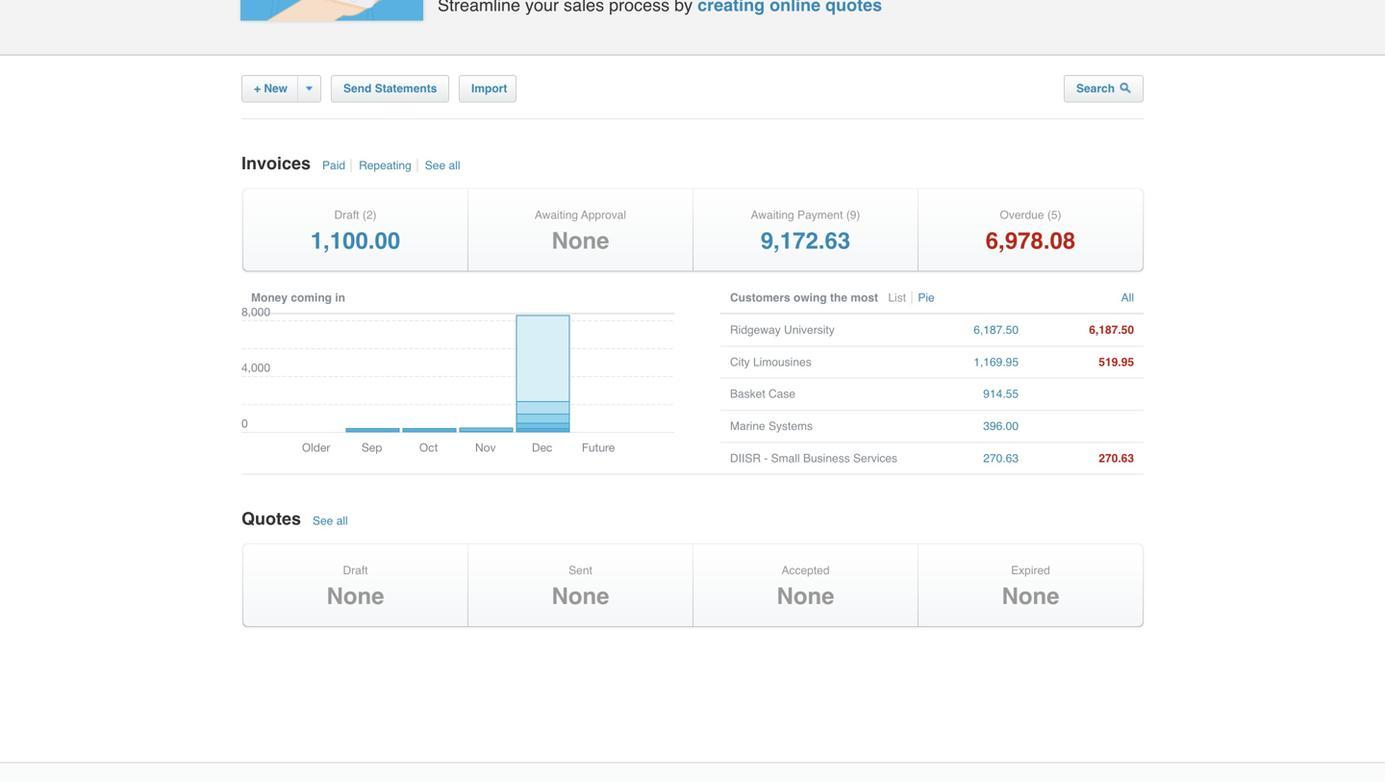 Task type: locate. For each thing, give the bounding box(es) containing it.
ridgeway university link
[[730, 315, 913, 346]]

0 horizontal spatial 6,187.50 link
[[923, 315, 1019, 346]]

0 horizontal spatial awaiting
[[535, 208, 578, 222]]

customers
[[730, 291, 791, 305]]

1 horizontal spatial see all link
[[423, 159, 465, 172]]

the
[[830, 291, 848, 305]]

draft inside draft none
[[343, 564, 368, 577]]

270.63
[[984, 452, 1019, 465], [1099, 452, 1135, 465]]

0 horizontal spatial 270.63 link
[[923, 443, 1019, 474]]

1 vertical spatial all
[[337, 514, 348, 528]]

awaiting up 9,172.63
[[751, 208, 795, 222]]

1 270.63 link from the left
[[923, 443, 1019, 474]]

draft for none
[[343, 564, 368, 577]]

all
[[1122, 291, 1135, 305]]

basket case
[[730, 387, 796, 401]]

pie link
[[916, 291, 940, 305]]

1 horizontal spatial see
[[425, 159, 446, 172]]

see right repeating 'link'
[[425, 159, 446, 172]]

6,978.08
[[986, 227, 1076, 254]]

draft left (2)
[[334, 208, 359, 222]]

awaiting for none
[[535, 208, 578, 222]]

270.63 link
[[923, 443, 1019, 474], [1038, 443, 1135, 474]]

(2)
[[363, 208, 377, 222]]

1 vertical spatial draft
[[343, 564, 368, 577]]

1 horizontal spatial all
[[449, 159, 460, 172]]

1 vertical spatial see
[[313, 514, 333, 528]]

awaiting approval none
[[535, 208, 627, 254]]

awaiting
[[535, 208, 578, 222], [751, 208, 795, 222]]

1 awaiting from the left
[[535, 208, 578, 222]]

repeating
[[359, 159, 412, 172]]

accepted none
[[777, 564, 835, 610]]

2 6,187.50 from the left
[[1090, 323, 1135, 337]]

money
[[251, 291, 288, 305]]

see all link right repeating 'link'
[[423, 159, 465, 172]]

1 vertical spatial see all link
[[311, 514, 353, 528]]

0 vertical spatial see
[[425, 159, 446, 172]]

1 horizontal spatial 270.63
[[1099, 452, 1135, 465]]

pie
[[918, 291, 935, 305]]

statements
[[375, 82, 437, 95]]

1,100.00
[[311, 227, 401, 254]]

awaiting left approval
[[535, 208, 578, 222]]

see right quotes
[[313, 514, 333, 528]]

0 horizontal spatial 6,187.50
[[974, 323, 1019, 337]]

money coming in
[[251, 291, 345, 305]]

396.00 link
[[923, 411, 1019, 442]]

see all link
[[423, 159, 465, 172], [311, 514, 353, 528]]

914.55 link
[[923, 379, 1019, 410]]

see all link right quotes
[[311, 514, 353, 528]]

+ new
[[254, 82, 288, 95]]

in
[[335, 291, 345, 305]]

1 horizontal spatial 6,187.50 link
[[1038, 315, 1135, 346]]

all right repeating 'link'
[[449, 159, 460, 172]]

1,169.95 link
[[923, 347, 1019, 378]]

city limousines link
[[730, 347, 913, 378]]

6,187.50
[[974, 323, 1019, 337], [1090, 323, 1135, 337]]

search link
[[1064, 75, 1144, 102]]

0 horizontal spatial see all link
[[311, 514, 353, 528]]

diisr - small business services link
[[730, 443, 913, 474]]

0 vertical spatial see all link
[[423, 159, 465, 172]]

0 vertical spatial draft
[[334, 208, 359, 222]]

draft none
[[327, 564, 384, 610]]

list
[[889, 291, 907, 305]]

awaiting inside awaiting approval none
[[535, 208, 578, 222]]

1,169.95
[[974, 355, 1019, 369]]

services
[[854, 452, 898, 465]]

0 horizontal spatial all
[[337, 514, 348, 528]]

small
[[771, 452, 800, 465]]

awaiting payment                               (9) 9,172.63
[[751, 208, 861, 254]]

6,187.50 up 519.95
[[1090, 323, 1135, 337]]

see
[[425, 159, 446, 172], [313, 514, 333, 528]]

draft                               (2) 1,100.00
[[311, 208, 401, 254]]

1 horizontal spatial awaiting
[[751, 208, 795, 222]]

sent
[[569, 564, 593, 577]]

6,187.50 link up 519.95 link
[[1038, 315, 1135, 346]]

0 horizontal spatial see
[[313, 514, 333, 528]]

draft for (2)
[[334, 208, 359, 222]]

6,187.50 up 1,169.95
[[974, 323, 1019, 337]]

0 horizontal spatial 270.63
[[984, 452, 1019, 465]]

city limousines
[[730, 355, 812, 369]]

draft inside draft                               (2) 1,100.00
[[334, 208, 359, 222]]

business
[[804, 452, 850, 465]]

none inside awaiting approval none
[[552, 227, 610, 254]]

1 horizontal spatial 270.63 link
[[1038, 443, 1135, 474]]

none
[[552, 227, 610, 254], [327, 583, 384, 610], [552, 583, 610, 610], [777, 583, 835, 610], [1002, 583, 1060, 610]]

university
[[784, 323, 835, 337]]

awaiting inside the awaiting payment                               (9) 9,172.63
[[751, 208, 795, 222]]

none for sent none
[[552, 583, 610, 610]]

1 270.63 from the left
[[984, 452, 1019, 465]]

2 awaiting from the left
[[751, 208, 795, 222]]

draft down quotes see all
[[343, 564, 368, 577]]

(9)
[[847, 208, 861, 222]]

diisr
[[730, 452, 761, 465]]

6,187.50 link up 1,169.95 link
[[923, 315, 1019, 346]]

1 horizontal spatial 6,187.50
[[1090, 323, 1135, 337]]

coming
[[291, 291, 332, 305]]

paid
[[322, 159, 346, 172]]

all
[[449, 159, 460, 172], [337, 514, 348, 528]]

draft
[[334, 208, 359, 222], [343, 564, 368, 577]]

payment
[[798, 208, 843, 222]]

all up draft none
[[337, 514, 348, 528]]

owing
[[794, 291, 827, 305]]

6,187.50 link
[[923, 315, 1019, 346], [1038, 315, 1135, 346]]

repeating link
[[357, 159, 418, 172]]



Task type: vqa. For each thing, say whether or not it's contained in the screenshot.
to
no



Task type: describe. For each thing, give the bounding box(es) containing it.
invoices
[[242, 153, 316, 173]]

diisr - small business services
[[730, 452, 898, 465]]

2 270.63 link from the left
[[1038, 443, 1135, 474]]

none for accepted none
[[777, 583, 835, 610]]

-
[[764, 452, 768, 465]]

send statements link
[[331, 75, 449, 102]]

customers owing the most
[[730, 291, 882, 305]]

quotes
[[242, 509, 301, 529]]

396.00
[[984, 420, 1019, 433]]

sent none
[[552, 564, 610, 610]]

marine systems link
[[730, 411, 913, 442]]

basket
[[730, 387, 766, 401]]

approval
[[581, 208, 627, 222]]

519.95 link
[[1038, 347, 1135, 378]]

see all
[[425, 159, 460, 172]]

9,172.63
[[761, 227, 851, 254]]

all link
[[1122, 291, 1135, 305]]

overdue                               (5) 6,978.08
[[986, 208, 1076, 254]]

send statements
[[344, 82, 437, 95]]

+ new link
[[242, 75, 321, 102]]

quotes see all
[[242, 509, 348, 529]]

all inside quotes see all
[[337, 514, 348, 528]]

awaiting for 9,172.63
[[751, 208, 795, 222]]

2 270.63 from the left
[[1099, 452, 1135, 465]]

914.55
[[984, 387, 1019, 401]]

limousines
[[753, 355, 812, 369]]

search image
[[1120, 82, 1132, 93]]

new
[[264, 82, 288, 95]]

marine systems
[[730, 420, 813, 433]]

1 6,187.50 from the left
[[974, 323, 1019, 337]]

ridgeway
[[730, 323, 781, 337]]

case
[[769, 387, 796, 401]]

paid link
[[320, 159, 352, 172]]

list link
[[887, 291, 913, 305]]

search
[[1077, 82, 1119, 95]]

send
[[344, 82, 372, 95]]

0 vertical spatial all
[[449, 159, 460, 172]]

none for draft none
[[327, 583, 384, 610]]

+
[[254, 82, 261, 95]]

519.95
[[1099, 355, 1135, 369]]

import link
[[459, 75, 517, 102]]

1 6,187.50 link from the left
[[923, 315, 1019, 346]]

(5)
[[1048, 208, 1062, 222]]

2 6,187.50 link from the left
[[1038, 315, 1135, 346]]

city
[[730, 355, 750, 369]]

none for expired none
[[1002, 583, 1060, 610]]

import
[[472, 82, 507, 95]]

marine
[[730, 420, 766, 433]]

expired none
[[1002, 564, 1060, 610]]

accepted
[[782, 564, 830, 577]]

ridgeway university
[[730, 323, 835, 337]]

most
[[851, 291, 879, 305]]

basket case link
[[730, 379, 913, 410]]

expired
[[1012, 564, 1051, 577]]

overdue
[[1000, 208, 1045, 222]]

systems
[[769, 420, 813, 433]]

see inside quotes see all
[[313, 514, 333, 528]]



